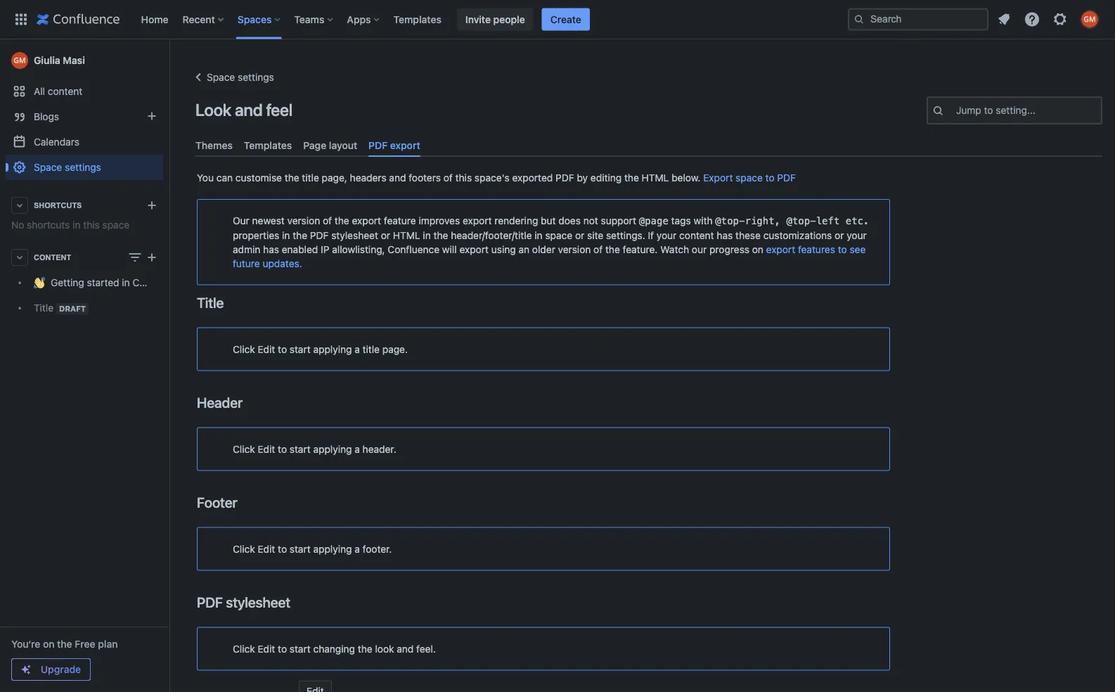 Task type: locate. For each thing, give the bounding box(es) containing it.
content inside 'space' element
[[48, 85, 83, 97]]

stylesheet inside our newest version of the export feature improves export rendering but does not support @page tags with @top-right, @top-left etc. properties in the pdf stylesheet or html in the header/footer/title in space or site settings. if your content has these customizations or your admin has enabled ip allowlisting, confluence will export using an older version of the feature. watch our progress on
[[332, 229, 378, 241]]

1 vertical spatial space settings
[[34, 161, 101, 173]]

banner
[[0, 0, 1116, 39]]

html left below. at the right top of page
[[642, 172, 669, 184]]

html
[[642, 172, 669, 184], [393, 229, 420, 241]]

pdf inside 'link'
[[369, 139, 388, 151]]

header/footer/title
[[451, 229, 532, 241]]

2 horizontal spatial or
[[835, 229, 845, 241]]

pdf inside our newest version of the export feature improves export rendering but does not support @page tags with @top-right, @top-left etc. properties in the pdf stylesheet or html in the header/footer/title in space or site settings. if your content has these customizations or your admin has enabled ip allowlisting, confluence will export using an older version of the feature. watch our progress on
[[310, 229, 329, 241]]

title draft
[[34, 302, 86, 314]]

giulia masi
[[34, 55, 85, 66]]

newest
[[252, 215, 285, 227]]

html down feature
[[393, 229, 420, 241]]

of right footers at the top of the page
[[444, 172, 453, 184]]

footers
[[409, 172, 441, 184]]

0 vertical spatial a
[[355, 343, 360, 355]]

tree
[[6, 270, 184, 321]]

site
[[587, 229, 604, 241]]

1 horizontal spatial templates
[[394, 13, 442, 25]]

updates.
[[263, 258, 302, 269]]

plan
[[98, 638, 118, 650]]

tab list
[[190, 134, 1109, 157]]

space settings link up look and feel
[[190, 69, 274, 86]]

2 vertical spatial and
[[397, 643, 414, 655]]

click up 'pdf stylesheet'
[[233, 543, 255, 555]]

0 vertical spatial of
[[444, 172, 453, 184]]

click for click edit to start applying a header.
[[233, 443, 255, 455]]

pdf export link
[[363, 134, 426, 157]]

0 vertical spatial and
[[235, 100, 263, 120]]

0 vertical spatial this
[[456, 172, 472, 184]]

export down customizations
[[767, 244, 796, 255]]

1 vertical spatial content
[[680, 229, 715, 241]]

if
[[648, 229, 654, 241]]

1 horizontal spatial title
[[363, 343, 380, 355]]

1 horizontal spatial title
[[197, 295, 224, 311]]

templates link right 'apps' popup button
[[389, 8, 446, 31]]

1 vertical spatial and
[[389, 172, 406, 184]]

1 horizontal spatial content
[[680, 229, 715, 241]]

1 vertical spatial a
[[355, 443, 360, 455]]

0 vertical spatial stylesheet
[[332, 229, 378, 241]]

0 horizontal spatial settings
[[65, 161, 101, 173]]

1 vertical spatial on
[[43, 638, 55, 650]]

and for you can customise the title page, headers and footers of this space's exported pdf by editing the html below. export space to pdf
[[389, 172, 406, 184]]

no
[[11, 219, 24, 231]]

1 start from the top
[[290, 343, 311, 355]]

on right you're
[[43, 638, 55, 650]]

footer.
[[363, 543, 392, 555]]

1 vertical spatial has
[[263, 244, 279, 255]]

1 vertical spatial stylesheet
[[226, 594, 291, 611]]

page
[[303, 139, 327, 151]]

settings icon image
[[1052, 11, 1069, 28]]

3 edit from the top
[[258, 543, 275, 555]]

space settings up look and feel
[[207, 71, 274, 83]]

4 click from the top
[[233, 643, 255, 655]]

themes link
[[190, 134, 238, 157]]

4 edit from the top
[[258, 643, 275, 655]]

1 vertical spatial templates
[[244, 139, 292, 151]]

start for look
[[290, 643, 311, 655]]

2 a from the top
[[355, 443, 360, 455]]

1 vertical spatial of
[[323, 215, 332, 227]]

0 vertical spatial version
[[287, 215, 320, 227]]

2 vertical spatial applying
[[313, 543, 352, 555]]

applying for header.
[[313, 443, 352, 455]]

0 vertical spatial applying
[[313, 343, 352, 355]]

0 vertical spatial confluence
[[388, 244, 440, 255]]

2 click from the top
[[233, 443, 255, 455]]

None submit
[[299, 681, 332, 692]]

space up look
[[207, 71, 235, 83]]

version down site
[[558, 244, 591, 255]]

blogs
[[34, 111, 59, 122]]

3 a from the top
[[355, 543, 360, 555]]

this down shortcuts dropdown button
[[83, 219, 100, 231]]

export up footers at the top of the page
[[390, 139, 421, 151]]

content inside our newest version of the export feature improves export rendering but does not support @page tags with @top-right, @top-left etc. properties in the pdf stylesheet or html in the header/footer/title in space or site settings. if your content has these customizations or your admin has enabled ip allowlisting, confluence will export using an older version of the feature. watch our progress on
[[680, 229, 715, 241]]

1 vertical spatial title
[[363, 343, 380, 355]]

confluence
[[388, 244, 440, 255], [133, 277, 184, 288]]

the up enabled
[[293, 229, 308, 241]]

0 horizontal spatial html
[[393, 229, 420, 241]]

1 horizontal spatial version
[[558, 244, 591, 255]]

2 start from the top
[[290, 443, 311, 455]]

1 horizontal spatial has
[[717, 229, 733, 241]]

a left footer.
[[355, 543, 360, 555]]

1 vertical spatial settings
[[65, 161, 101, 173]]

0 horizontal spatial space settings link
[[6, 155, 163, 180]]

title left page. at the left
[[363, 343, 380, 355]]

1 @top- from the left
[[716, 215, 745, 227]]

export inside export features to see future updates.
[[767, 244, 796, 255]]

click for click edit to start applying a title page.
[[233, 343, 255, 355]]

feel
[[266, 100, 293, 120]]

0 horizontal spatial this
[[83, 219, 100, 231]]

0 horizontal spatial templates link
[[238, 134, 298, 157]]

space right export
[[736, 172, 763, 184]]

2 your from the left
[[847, 229, 867, 241]]

global element
[[8, 0, 846, 39]]

or down feature
[[381, 229, 390, 241]]

to inside footer click edit to start applying a footer.
[[278, 543, 287, 555]]

title inside 'space' element
[[34, 302, 54, 314]]

the left free
[[57, 638, 72, 650]]

0 horizontal spatial or
[[381, 229, 390, 241]]

export
[[390, 139, 421, 151], [352, 215, 381, 227], [463, 215, 492, 227], [460, 244, 489, 255], [767, 244, 796, 255]]

has up progress
[[717, 229, 733, 241]]

click down 'pdf stylesheet'
[[233, 643, 255, 655]]

0 vertical spatial space
[[207, 71, 235, 83]]

click down header
[[233, 443, 255, 455]]

settings
[[238, 71, 274, 83], [65, 161, 101, 173]]

feature.
[[623, 244, 658, 255]]

0 horizontal spatial space
[[34, 161, 62, 173]]

allowlisting,
[[332, 244, 385, 255]]

applying left page. at the left
[[313, 343, 352, 355]]

1 or from the left
[[381, 229, 390, 241]]

0 horizontal spatial templates
[[244, 139, 292, 151]]

2 applying from the top
[[313, 443, 352, 455]]

the up allowlisting,
[[335, 215, 349, 227]]

features
[[798, 244, 836, 255]]

click up header
[[233, 343, 255, 355]]

@top- up customizations
[[787, 215, 817, 227]]

applying
[[313, 343, 352, 355], [313, 443, 352, 455], [313, 543, 352, 555]]

space settings down calendars
[[34, 161, 101, 173]]

0 horizontal spatial your
[[657, 229, 677, 241]]

on down these
[[753, 244, 764, 255]]

confluence down feature
[[388, 244, 440, 255]]

collapse sidebar image
[[153, 46, 184, 75]]

4 start from the top
[[290, 643, 311, 655]]

this
[[456, 172, 472, 184], [83, 219, 100, 231]]

look and feel
[[196, 100, 293, 120]]

content right all
[[48, 85, 83, 97]]

templates up customise
[[244, 139, 292, 151]]

1 click from the top
[[233, 343, 255, 355]]

settings up look and feel
[[238, 71, 274, 83]]

1 vertical spatial this
[[83, 219, 100, 231]]

click inside footer click edit to start applying a footer.
[[233, 543, 255, 555]]

0 horizontal spatial stylesheet
[[226, 594, 291, 611]]

0 vertical spatial has
[[717, 229, 733, 241]]

1 horizontal spatial or
[[575, 229, 585, 241]]

page.
[[383, 343, 408, 355]]

customizations
[[764, 229, 833, 241]]

2 or from the left
[[575, 229, 585, 241]]

export features to see future updates. link
[[233, 244, 866, 269]]

export features to see future updates.
[[233, 244, 866, 269]]

0 horizontal spatial on
[[43, 638, 55, 650]]

1 horizontal spatial settings
[[238, 71, 274, 83]]

content up "our" on the top
[[680, 229, 715, 241]]

1 vertical spatial space settings link
[[6, 155, 163, 180]]

0 horizontal spatial of
[[323, 215, 332, 227]]

calendars
[[34, 136, 79, 148]]

space settings
[[207, 71, 274, 83], [34, 161, 101, 173]]

1 a from the top
[[355, 343, 360, 355]]

spaces
[[238, 13, 272, 25]]

1 vertical spatial html
[[393, 229, 420, 241]]

of up the ip
[[323, 215, 332, 227]]

3 start from the top
[[290, 543, 311, 555]]

3 click from the top
[[233, 543, 255, 555]]

space settings link
[[190, 69, 274, 86], [6, 155, 163, 180]]

or left site
[[575, 229, 585, 241]]

edit for click edit to start applying a header.
[[258, 443, 275, 455]]

space down calendars
[[34, 161, 62, 173]]

applying left footer.
[[313, 543, 352, 555]]

footer click edit to start applying a footer.
[[197, 494, 392, 555]]

home
[[141, 13, 169, 25]]

templates right 'apps' popup button
[[394, 13, 442, 25]]

of
[[444, 172, 453, 184], [323, 215, 332, 227], [594, 244, 603, 255]]

0 horizontal spatial version
[[287, 215, 320, 227]]

to
[[985, 104, 994, 116], [766, 172, 775, 184], [838, 244, 848, 255], [278, 343, 287, 355], [278, 443, 287, 455], [278, 543, 287, 555], [278, 643, 287, 655]]

appswitcher icon image
[[13, 11, 30, 28]]

the right customise
[[285, 172, 299, 184]]

draft
[[59, 304, 86, 313]]

and left footers at the top of the page
[[389, 172, 406, 184]]

no shortcuts in this space
[[11, 219, 130, 231]]

0 vertical spatial space settings link
[[190, 69, 274, 86]]

0 vertical spatial templates link
[[389, 8, 446, 31]]

3 applying from the top
[[313, 543, 352, 555]]

confluence image
[[37, 11, 120, 28], [37, 11, 120, 28]]

stylesheet
[[332, 229, 378, 241], [226, 594, 291, 611]]

0 horizontal spatial confluence
[[133, 277, 184, 288]]

content
[[34, 253, 71, 262]]

1 vertical spatial confluence
[[133, 277, 184, 288]]

page layout link
[[298, 134, 363, 157]]

click
[[233, 343, 255, 355], [233, 443, 255, 455], [233, 543, 255, 555], [233, 643, 255, 655]]

1 horizontal spatial space
[[546, 229, 573, 241]]

1 horizontal spatial html
[[642, 172, 669, 184]]

to inside export features to see future updates.
[[838, 244, 848, 255]]

space
[[736, 172, 763, 184], [102, 219, 130, 231], [546, 229, 573, 241]]

1 horizontal spatial stylesheet
[[332, 229, 378, 241]]

1 horizontal spatial your
[[847, 229, 867, 241]]

click edit to start applying a title page.
[[233, 343, 408, 355]]

has up updates.
[[263, 244, 279, 255]]

jump to setting...
[[957, 104, 1036, 116]]

templates link
[[389, 8, 446, 31], [238, 134, 298, 157]]

title
[[302, 172, 319, 184], [363, 343, 380, 355]]

templates inside 'tab list'
[[244, 139, 292, 151]]

title for title draft
[[34, 302, 54, 314]]

this left space's
[[456, 172, 472, 184]]

settings down the calendars link at the left of the page
[[65, 161, 101, 173]]

look
[[196, 100, 231, 120]]

1 horizontal spatial @top-
[[787, 215, 817, 227]]

of down site
[[594, 244, 603, 255]]

2 edit from the top
[[258, 443, 275, 455]]

1 vertical spatial space
[[34, 161, 62, 173]]

a left page. at the left
[[355, 343, 360, 355]]

1 vertical spatial applying
[[313, 443, 352, 455]]

@top- up these
[[716, 215, 745, 227]]

your right the if
[[657, 229, 677, 241]]

applying left header.
[[313, 443, 352, 455]]

our newest version of the export feature improves export rendering but does not support @page tags with @top-right, @top-left etc. properties in the pdf stylesheet or html in the header/footer/title in space or site settings. if your content has these customizations or your admin has enabled ip allowlisting, confluence will export using an older version of the feature. watch our progress on
[[233, 215, 870, 255]]

space down but
[[546, 229, 573, 241]]

and left feel
[[235, 100, 263, 120]]

1 applying from the top
[[313, 343, 352, 355]]

title
[[197, 295, 224, 311], [34, 302, 54, 314]]

the
[[285, 172, 299, 184], [625, 172, 639, 184], [335, 215, 349, 227], [293, 229, 308, 241], [434, 229, 448, 241], [606, 244, 620, 255], [57, 638, 72, 650], [358, 643, 373, 655]]

0 vertical spatial title
[[302, 172, 319, 184]]

export space to pdf link
[[704, 172, 796, 184]]

0 vertical spatial on
[[753, 244, 764, 255]]

recent
[[183, 13, 215, 25]]

title left page,
[[302, 172, 319, 184]]

teams
[[294, 13, 325, 25]]

a left header.
[[355, 443, 360, 455]]

2 vertical spatial of
[[594, 244, 603, 255]]

2 horizontal spatial of
[[594, 244, 603, 255]]

or down left in the top of the page
[[835, 229, 845, 241]]

1 horizontal spatial templates link
[[389, 8, 446, 31]]

confluence down create a page icon
[[133, 277, 184, 288]]

a
[[355, 343, 360, 355], [355, 443, 360, 455], [355, 543, 360, 555]]

1 horizontal spatial on
[[753, 244, 764, 255]]

and right look
[[397, 643, 414, 655]]

tab list containing themes
[[190, 134, 1109, 157]]

recent button
[[178, 8, 229, 31]]

masi
[[63, 55, 85, 66]]

@page
[[639, 215, 669, 227]]

version up enabled
[[287, 215, 320, 227]]

0 horizontal spatial space settings
[[34, 161, 101, 173]]

2 vertical spatial a
[[355, 543, 360, 555]]

export
[[704, 172, 733, 184]]

1 edit from the top
[[258, 343, 275, 355]]

etc.
[[846, 215, 870, 227]]

start for header.
[[290, 443, 311, 455]]

pdf
[[369, 139, 388, 151], [556, 172, 575, 184], [778, 172, 796, 184], [310, 229, 329, 241], [197, 594, 223, 611]]

0 horizontal spatial content
[[48, 85, 83, 97]]

you're on the free plan
[[11, 638, 118, 650]]

0 vertical spatial templates
[[394, 13, 442, 25]]

3 or from the left
[[835, 229, 845, 241]]

confluence inside our newest version of the export feature improves export rendering but does not support @page tags with @top-right, @top-left etc. properties in the pdf stylesheet or html in the header/footer/title in space or site settings. if your content has these customizations or your admin has enabled ip allowlisting, confluence will export using an older version of the feature. watch our progress on
[[388, 244, 440, 255]]

1 horizontal spatial space settings
[[207, 71, 274, 83]]

pdf export
[[369, 139, 421, 151]]

0 vertical spatial content
[[48, 85, 83, 97]]

create a page image
[[144, 249, 160, 266]]

@top-
[[716, 215, 745, 227], [787, 215, 817, 227]]

by
[[577, 172, 588, 184]]

0 horizontal spatial @top-
[[716, 215, 745, 227]]

start for title
[[290, 343, 311, 355]]

1 horizontal spatial confluence
[[388, 244, 440, 255]]

space down shortcuts dropdown button
[[102, 219, 130, 231]]

0 horizontal spatial title
[[34, 302, 54, 314]]

space settings link down calendars
[[6, 155, 163, 180]]

upgrade button
[[12, 659, 90, 680]]

your
[[657, 229, 677, 241], [847, 229, 867, 241]]

invite people button
[[457, 8, 534, 31]]

export inside 'link'
[[390, 139, 421, 151]]

tree containing getting started in confluence
[[6, 270, 184, 321]]

templates link up customise
[[238, 134, 298, 157]]

your down etc.
[[847, 229, 867, 241]]



Task type: vqa. For each thing, say whether or not it's contained in the screenshot.
stylesheet to the left
yes



Task type: describe. For each thing, give the bounding box(es) containing it.
create link
[[542, 8, 590, 31]]

click edit to start applying a header.
[[233, 443, 397, 455]]

our
[[233, 215, 250, 227]]

shortcuts
[[27, 219, 70, 231]]

edit inside footer click edit to start applying a footer.
[[258, 543, 275, 555]]

the inside 'space' element
[[57, 638, 72, 650]]

content button
[[6, 245, 163, 270]]

shortcuts
[[34, 201, 82, 210]]

edit for click edit to start changing the look and feel.
[[258, 643, 275, 655]]

feature
[[384, 215, 416, 227]]

the left look
[[358, 643, 373, 655]]

blogs link
[[6, 104, 163, 129]]

with
[[694, 215, 713, 227]]

progress
[[710, 244, 750, 255]]

you can customise the title page, headers and footers of this space's exported pdf by editing the html below. export space to pdf
[[197, 172, 796, 184]]

1 your from the left
[[657, 229, 677, 241]]

1 horizontal spatial of
[[444, 172, 453, 184]]

giulia
[[34, 55, 60, 66]]

upgrade
[[41, 664, 81, 675]]

using
[[492, 244, 516, 255]]

applying for title
[[313, 343, 352, 355]]

help icon image
[[1024, 11, 1041, 28]]

enabled
[[282, 244, 318, 255]]

in up the older
[[535, 229, 543, 241]]

changing
[[313, 643, 355, 655]]

in up enabled
[[282, 229, 290, 241]]

calendars link
[[6, 129, 163, 155]]

the down settings.
[[606, 244, 620, 255]]

export up allowlisting,
[[352, 215, 381, 227]]

can
[[217, 172, 233, 184]]

these
[[736, 229, 761, 241]]

setting...
[[996, 104, 1036, 116]]

tags
[[672, 215, 691, 227]]

teams button
[[290, 8, 339, 31]]

search image
[[854, 14, 865, 25]]

premium image
[[20, 664, 32, 675]]

0 vertical spatial space settings
[[207, 71, 274, 83]]

change view image
[[127, 249, 144, 266]]

the down improves at top left
[[434, 229, 448, 241]]

customise
[[236, 172, 282, 184]]

jump
[[957, 104, 982, 116]]

space's
[[475, 172, 510, 184]]

right,
[[745, 215, 781, 227]]

create a blog image
[[144, 108, 160, 125]]

add shortcut image
[[144, 197, 160, 214]]

shortcuts button
[[6, 193, 163, 218]]

1 horizontal spatial space settings link
[[190, 69, 274, 86]]

export up header/footer/title on the top left of the page
[[463, 215, 492, 227]]

on inside our newest version of the export feature improves export rendering but does not support @page tags with @top-right, @top-left etc. properties in the pdf stylesheet or html in the header/footer/title in space or site settings. if your content has these customizations or your admin has enabled ip allowlisting, confluence will export using an older version of the feature. watch our progress on
[[753, 244, 764, 255]]

confluence inside 'space' element
[[133, 277, 184, 288]]

header
[[197, 394, 243, 411]]

see
[[850, 244, 866, 255]]

apps button
[[343, 8, 385, 31]]

improves
[[419, 215, 460, 227]]

2 horizontal spatial space
[[736, 172, 763, 184]]

edit for click edit to start applying a title page.
[[258, 343, 275, 355]]

our
[[692, 244, 707, 255]]

export down header/footer/title on the top left of the page
[[460, 244, 489, 255]]

0 vertical spatial settings
[[238, 71, 274, 83]]

apps
[[347, 13, 371, 25]]

does
[[559, 215, 581, 227]]

a inside footer click edit to start applying a footer.
[[355, 543, 360, 555]]

home link
[[137, 8, 173, 31]]

look
[[375, 643, 394, 655]]

space settings inside 'space' element
[[34, 161, 101, 173]]

themes
[[196, 139, 233, 151]]

title for title
[[197, 295, 224, 311]]

all content link
[[6, 79, 163, 104]]

in down shortcuts dropdown button
[[73, 219, 81, 231]]

click for click edit to start changing the look and feel.
[[233, 643, 255, 655]]

footer
[[197, 494, 237, 511]]

Search field
[[848, 8, 989, 31]]

an
[[519, 244, 530, 255]]

the right editing at the right top of the page
[[625, 172, 639, 184]]

not
[[584, 215, 599, 227]]

a for title
[[355, 343, 360, 355]]

1 vertical spatial templates link
[[238, 134, 298, 157]]

rendering
[[495, 215, 538, 227]]

future
[[233, 258, 260, 269]]

a for header.
[[355, 443, 360, 455]]

layout
[[329, 139, 358, 151]]

1 horizontal spatial this
[[456, 172, 472, 184]]

settings.
[[606, 229, 646, 241]]

but
[[541, 215, 556, 227]]

getting started in confluence
[[51, 277, 184, 288]]

in down improves at top left
[[423, 229, 431, 241]]

all content
[[34, 85, 83, 97]]

people
[[494, 13, 525, 25]]

properties
[[233, 229, 280, 241]]

page layout
[[303, 139, 358, 151]]

templates inside global element
[[394, 13, 442, 25]]

tree inside 'space' element
[[6, 270, 184, 321]]

space element
[[0, 39, 184, 692]]

this inside 'space' element
[[83, 219, 100, 231]]

older
[[532, 244, 556, 255]]

giulia masi link
[[6, 46, 163, 75]]

create
[[551, 13, 582, 25]]

2 @top- from the left
[[787, 215, 817, 227]]

0 horizontal spatial title
[[302, 172, 319, 184]]

ip
[[321, 244, 330, 255]]

in right the started
[[122, 277, 130, 288]]

click edit to start changing the look and feel.
[[233, 643, 436, 655]]

you're
[[11, 638, 40, 650]]

exported
[[513, 172, 553, 184]]

started
[[87, 277, 119, 288]]

html inside our newest version of the export feature improves export rendering but does not support @page tags with @top-right, @top-left etc. properties in the pdf stylesheet or html in the header/footer/title in space or site settings. if your content has these customizations or your admin has enabled ip allowlisting, confluence will export using an older version of the feature. watch our progress on
[[393, 229, 420, 241]]

notification icon image
[[996, 11, 1013, 28]]

headers
[[350, 172, 387, 184]]

settings inside 'space' element
[[65, 161, 101, 173]]

1 horizontal spatial space
[[207, 71, 235, 83]]

watch
[[661, 244, 690, 255]]

editing
[[591, 172, 622, 184]]

left
[[817, 215, 840, 227]]

on inside 'space' element
[[43, 638, 55, 650]]

getting
[[51, 277, 84, 288]]

Search settings text field
[[957, 103, 959, 117]]

will
[[442, 244, 457, 255]]

start inside footer click edit to start applying a footer.
[[290, 543, 311, 555]]

all
[[34, 85, 45, 97]]

and for click edit to start changing the look and feel.
[[397, 643, 414, 655]]

0 horizontal spatial space
[[102, 219, 130, 231]]

invite
[[466, 13, 491, 25]]

0 vertical spatial html
[[642, 172, 669, 184]]

you
[[197, 172, 214, 184]]

1 vertical spatial version
[[558, 244, 591, 255]]

banner containing home
[[0, 0, 1116, 39]]

0 horizontal spatial has
[[263, 244, 279, 255]]

applying inside footer click edit to start applying a footer.
[[313, 543, 352, 555]]

space inside our newest version of the export feature improves export rendering but does not support @page tags with @top-right, @top-left etc. properties in the pdf stylesheet or html in the header/footer/title in space or site settings. if your content has these customizations or your admin has enabled ip allowlisting, confluence will export using an older version of the feature. watch our progress on
[[546, 229, 573, 241]]



